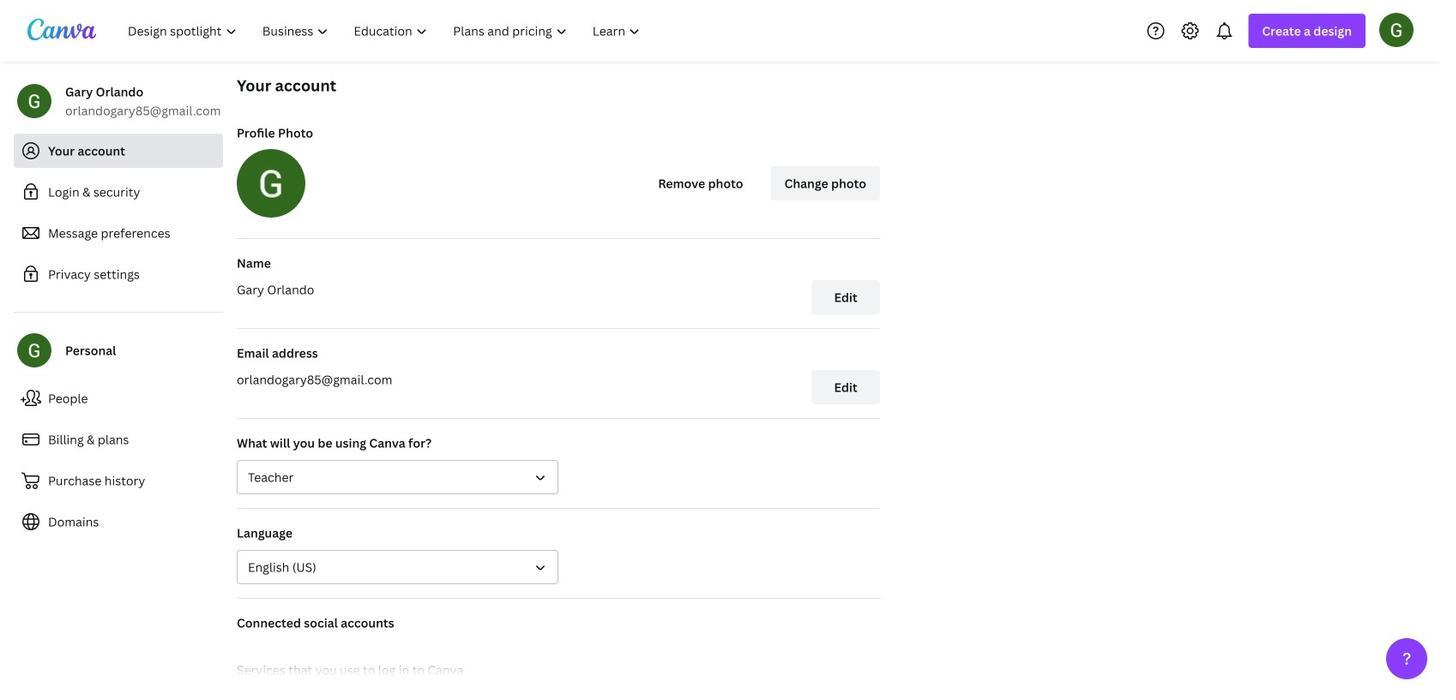Task type: describe. For each thing, give the bounding box(es) containing it.
gary orlando image
[[1379, 13, 1414, 47]]

Language: English (US) button
[[237, 551, 558, 585]]



Task type: locate. For each thing, give the bounding box(es) containing it.
None button
[[237, 461, 558, 495]]

top level navigation element
[[117, 14, 655, 48]]



Task type: vqa. For each thing, say whether or not it's contained in the screenshot.
'Language: English (Us)' button
yes



